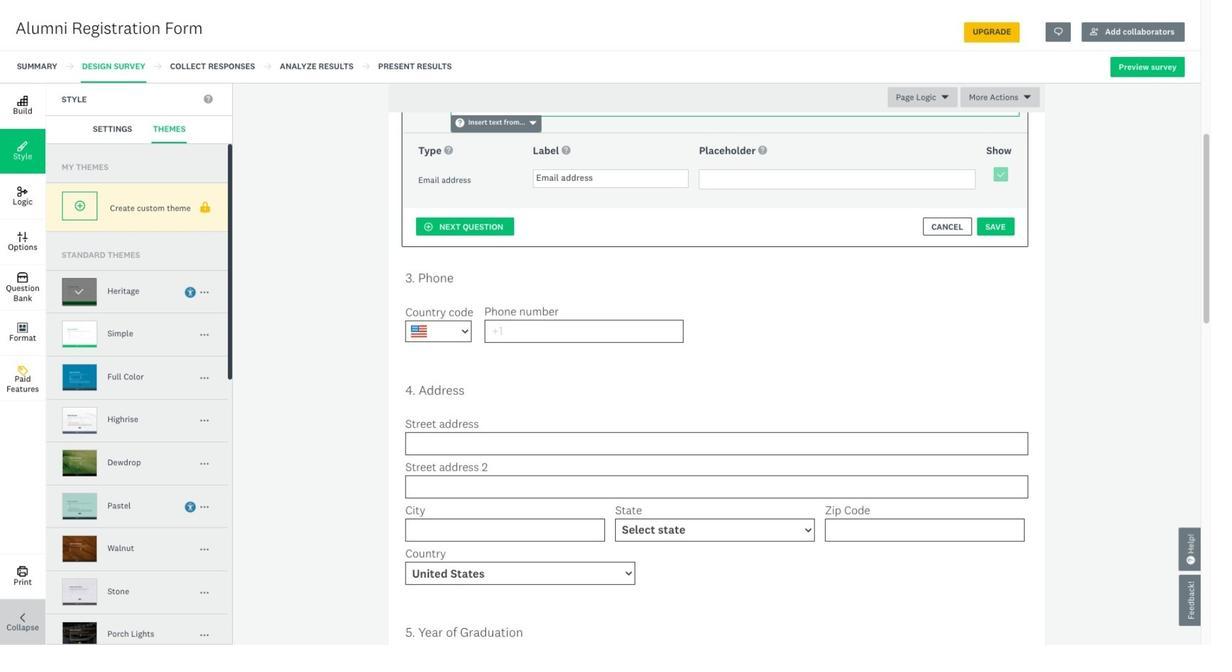 Task type: vqa. For each thing, say whether or not it's contained in the screenshot.
Clone ICON
no



Task type: locate. For each thing, give the bounding box(es) containing it.
  text field
[[405, 433, 1028, 455], [825, 519, 1024, 542]]

1 vertical spatial   text field
[[825, 519, 1024, 542]]

0 vertical spatial   text field
[[405, 476, 1028, 499]]

application
[[848, 64, 1020, 80]]

1 vertical spatial   text field
[[405, 519, 605, 542]]

2   text field from the top
[[405, 519, 605, 542]]

  text field
[[405, 476, 1028, 499], [405, 519, 605, 542]]

None text field
[[699, 169, 976, 190]]



Task type: describe. For each thing, give the bounding box(es) containing it.
1   text field from the top
[[405, 476, 1028, 499]]

 +1  text field
[[484, 320, 684, 343]]

0 vertical spatial   text field
[[405, 433, 1028, 455]]



